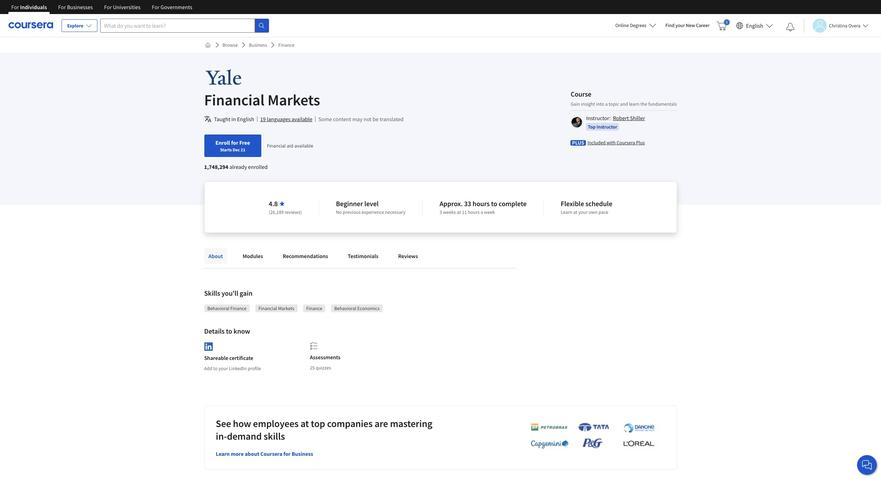 Task type: vqa. For each thing, say whether or not it's contained in the screenshot.
the bottommost it
no



Task type: locate. For each thing, give the bounding box(es) containing it.
1 horizontal spatial at
[[457, 209, 461, 216]]

coursera left "plus"
[[617, 140, 635, 146]]

business
[[249, 42, 267, 48], [292, 451, 313, 458]]

1,748,294
[[204, 164, 228, 171]]

0 vertical spatial financial markets
[[204, 90, 320, 110]]

you'll
[[222, 289, 238, 298]]

reviews link
[[394, 249, 422, 264]]

explore
[[67, 23, 83, 29]]

1 vertical spatial business
[[292, 451, 313, 458]]

1 vertical spatial available
[[295, 143, 313, 149]]

2 horizontal spatial at
[[574, 209, 578, 216]]

behavioral left 'economics'
[[334, 306, 356, 312]]

recommendations link
[[279, 249, 332, 264]]

coursera image
[[8, 20, 53, 31]]

recommendations
[[283, 253, 328, 260]]

christina overa button
[[804, 18, 868, 33]]

markets
[[268, 90, 320, 110], [278, 306, 294, 312]]

1 vertical spatial a
[[481, 209, 483, 216]]

week
[[484, 209, 495, 216]]

learn down flexible on the right of the page
[[561, 209, 573, 216]]

to inside approx. 33 hours to complete 3 weeks at 11 hours a week
[[491, 199, 497, 208]]

behavioral
[[207, 306, 229, 312], [334, 306, 356, 312]]

1 vertical spatial english
[[237, 116, 254, 123]]

to for know
[[226, 327, 232, 336]]

experience
[[362, 209, 384, 216]]

for left governments
[[152, 4, 160, 11]]

0 horizontal spatial at
[[301, 418, 309, 431]]

1 vertical spatial coursera
[[260, 451, 282, 458]]

pace
[[599, 209, 608, 216]]

0 vertical spatial english
[[746, 22, 763, 29]]

behavioral economics
[[334, 306, 380, 312]]

for left individuals
[[11, 4, 19, 11]]

1 horizontal spatial learn
[[561, 209, 573, 216]]

at left 11
[[457, 209, 461, 216]]

reviews)
[[285, 209, 302, 216]]

learn inside flexible schedule learn at your own pace
[[561, 209, 573, 216]]

chat with us image
[[862, 460, 873, 471]]

25 quizzes
[[310, 365, 331, 372]]

coursera
[[617, 140, 635, 146], [260, 451, 282, 458]]

learn
[[629, 101, 640, 107]]

a left week
[[481, 209, 483, 216]]

learn more about coursera for business link
[[216, 451, 313, 458]]

1 vertical spatial to
[[226, 327, 232, 336]]

find your new career
[[666, 22, 710, 28]]

behavioral down skills
[[207, 306, 229, 312]]

business right browse at the top left
[[249, 42, 267, 48]]

1 horizontal spatial your
[[579, 209, 588, 216]]

enrolled
[[248, 164, 268, 171]]

4 for from the left
[[152, 4, 160, 11]]

2 vertical spatial your
[[219, 366, 228, 372]]

christina
[[829, 22, 848, 29]]

available inside 19 languages available button
[[292, 116, 312, 123]]

0 vertical spatial your
[[676, 22, 685, 28]]

christina overa
[[829, 22, 861, 29]]

your down shareable certificate
[[219, 366, 228, 372]]

to for your
[[213, 366, 218, 372]]

0 horizontal spatial behavioral
[[207, 306, 229, 312]]

governments
[[161, 4, 192, 11]]

beginner
[[336, 199, 363, 208]]

for
[[231, 139, 238, 146], [284, 451, 291, 458]]

1 horizontal spatial a
[[605, 101, 608, 107]]

finance link
[[276, 39, 297, 51]]

your left own
[[579, 209, 588, 216]]

1 for from the left
[[11, 4, 19, 11]]

a
[[605, 101, 608, 107], [481, 209, 483, 216]]

0 vertical spatial to
[[491, 199, 497, 208]]

english right the shopping cart: 1 item icon on the right of the page
[[746, 22, 763, 29]]

top
[[588, 124, 596, 130]]

1 horizontal spatial coursera
[[617, 140, 635, 146]]

skills you'll gain
[[204, 289, 253, 298]]

profile
[[248, 366, 261, 372]]

0 vertical spatial a
[[605, 101, 608, 107]]

content
[[333, 116, 351, 123]]

your right 'find'
[[676, 22, 685, 28]]

available for 19 languages available
[[292, 116, 312, 123]]

for left businesses
[[58, 4, 66, 11]]

to up week
[[491, 199, 497, 208]]

financial aid available button
[[267, 143, 313, 149]]

for for universities
[[104, 4, 112, 11]]

coursera enterprise logos image
[[520, 423, 661, 453]]

None search field
[[100, 18, 269, 33]]

1 horizontal spatial behavioral
[[334, 306, 356, 312]]

hours up week
[[473, 199, 490, 208]]

coursera plus image
[[571, 140, 586, 146]]

for up dec
[[231, 139, 238, 146]]

0 horizontal spatial to
[[213, 366, 218, 372]]

2 horizontal spatial to
[[491, 199, 497, 208]]

certificate
[[229, 355, 253, 362]]

gain
[[240, 289, 253, 298]]

coursera down skills
[[260, 451, 282, 458]]

online degrees button
[[610, 18, 662, 33]]

a inside course gain insight into a topic and learn the fundamentals
[[605, 101, 608, 107]]

2 behavioral from the left
[[334, 306, 356, 312]]

level
[[364, 199, 379, 208]]

browse
[[223, 42, 238, 48]]

english button
[[734, 14, 776, 37]]

3
[[440, 209, 442, 216]]

at inside flexible schedule learn at your own pace
[[574, 209, 578, 216]]

0 vertical spatial coursera
[[617, 140, 635, 146]]

hours right 11
[[468, 209, 480, 216]]

finance inside finance link
[[278, 42, 295, 48]]

1 vertical spatial your
[[579, 209, 588, 216]]

available right aid
[[295, 143, 313, 149]]

find your new career link
[[662, 21, 713, 30]]

for for individuals
[[11, 4, 19, 11]]

individuals
[[20, 4, 47, 11]]

(26,189
[[269, 209, 284, 216]]

with
[[607, 140, 616, 146]]

know
[[234, 327, 250, 336]]

0 horizontal spatial for
[[231, 139, 238, 146]]

2 vertical spatial to
[[213, 366, 218, 372]]

1 vertical spatial learn
[[216, 451, 230, 458]]

robert
[[613, 115, 629, 122]]

0 vertical spatial business
[[249, 42, 267, 48]]

english right in
[[237, 116, 254, 123]]

testimonials link
[[344, 249, 383, 264]]

to right add
[[213, 366, 218, 372]]

hours
[[473, 199, 490, 208], [468, 209, 480, 216]]

home image
[[205, 42, 211, 48]]

about
[[245, 451, 259, 458]]

english
[[746, 22, 763, 29], [237, 116, 254, 123]]

25
[[310, 365, 315, 372]]

1 behavioral from the left
[[207, 306, 229, 312]]

some content may not be translated
[[318, 116, 404, 123]]

3 for from the left
[[104, 4, 112, 11]]

for down skills
[[284, 451, 291, 458]]

businesses
[[67, 4, 93, 11]]

for left universities
[[104, 4, 112, 11]]

a right into at the right top of page
[[605, 101, 608, 107]]

learn left "more"
[[216, 451, 230, 458]]

learn more about coursera for business
[[216, 451, 313, 458]]

2 for from the left
[[58, 4, 66, 11]]

to left know
[[226, 327, 232, 336]]

1 horizontal spatial for
[[284, 451, 291, 458]]

starts
[[220, 147, 232, 153]]

course
[[571, 90, 592, 98]]

0 vertical spatial available
[[292, 116, 312, 123]]

0 vertical spatial for
[[231, 139, 238, 146]]

at left top
[[301, 418, 309, 431]]

0 vertical spatial learn
[[561, 209, 573, 216]]

1 horizontal spatial to
[[226, 327, 232, 336]]

available
[[292, 116, 312, 123], [295, 143, 313, 149]]

0 horizontal spatial english
[[237, 116, 254, 123]]

previous
[[343, 209, 361, 216]]

0 horizontal spatial your
[[219, 366, 228, 372]]

at inside the see how employees at top companies are mastering in-demand skills
[[301, 418, 309, 431]]

plus
[[636, 140, 645, 146]]

show notifications image
[[786, 23, 795, 31]]

for individuals
[[11, 4, 47, 11]]

available left some
[[292, 116, 312, 123]]

11
[[462, 209, 467, 216]]

0 vertical spatial hours
[[473, 199, 490, 208]]

1 horizontal spatial english
[[746, 22, 763, 29]]

shopping cart: 1 item image
[[717, 19, 730, 31]]

in-
[[216, 431, 227, 443]]

approx.
[[440, 199, 463, 208]]

1 vertical spatial markets
[[278, 306, 294, 312]]

languages
[[267, 116, 291, 123]]

1 horizontal spatial finance
[[278, 42, 295, 48]]

your inside flexible schedule learn at your own pace
[[579, 209, 588, 216]]

at down flexible on the right of the page
[[574, 209, 578, 216]]

business down the see how employees at top companies are mastering in-demand skills
[[292, 451, 313, 458]]

0 horizontal spatial a
[[481, 209, 483, 216]]

What do you want to learn? text field
[[100, 18, 255, 33]]



Task type: describe. For each thing, give the bounding box(es) containing it.
economics
[[357, 306, 380, 312]]

for for businesses
[[58, 4, 66, 11]]

0 horizontal spatial coursera
[[260, 451, 282, 458]]

demand
[[227, 431, 262, 443]]

degrees
[[630, 22, 647, 28]]

english inside button
[[746, 22, 763, 29]]

about
[[208, 253, 223, 260]]

fundamentals
[[648, 101, 677, 107]]

are
[[375, 418, 388, 431]]

aid
[[287, 143, 293, 149]]

modules
[[243, 253, 263, 260]]

0 vertical spatial markets
[[268, 90, 320, 110]]

universities
[[113, 4, 141, 11]]

shareable certificate
[[204, 355, 253, 362]]

included with coursera plus link
[[588, 139, 645, 146]]

see how employees at top companies are mastering in-demand skills
[[216, 418, 433, 443]]

at inside approx. 33 hours to complete 3 weeks at 11 hours a week
[[457, 209, 461, 216]]

21
[[241, 147, 245, 153]]

flexible
[[561, 199, 584, 208]]

beginner level no previous experience necessary
[[336, 199, 406, 216]]

available for financial aid available
[[295, 143, 313, 149]]

for universities
[[104, 4, 141, 11]]

4.8
[[269, 199, 278, 208]]

19 languages available
[[260, 116, 312, 123]]

for businesses
[[58, 4, 93, 11]]

1 vertical spatial for
[[284, 451, 291, 458]]

explore button
[[62, 19, 97, 32]]

financial aid available
[[267, 143, 313, 149]]

(26,189 reviews)
[[269, 209, 302, 216]]

online
[[616, 22, 629, 28]]

already
[[230, 164, 247, 171]]

quizzes
[[316, 365, 331, 372]]

2 horizontal spatial finance
[[306, 306, 322, 312]]

taught in english
[[214, 116, 254, 123]]

for for governments
[[152, 4, 160, 11]]

modules link
[[239, 249, 267, 264]]

2 vertical spatial financial
[[258, 306, 277, 312]]

yale university image
[[204, 70, 270, 85]]

for inside enroll for free starts dec 21
[[231, 139, 238, 146]]

0 horizontal spatial learn
[[216, 451, 230, 458]]

reviews
[[398, 253, 418, 260]]

weeks
[[443, 209, 456, 216]]

not
[[364, 116, 372, 123]]

top
[[311, 418, 325, 431]]

1 vertical spatial financial markets
[[258, 306, 294, 312]]

behavioral finance
[[207, 306, 247, 312]]

online degrees
[[616, 22, 647, 28]]

behavioral for behavioral economics
[[334, 306, 356, 312]]

33
[[464, 199, 471, 208]]

no
[[336, 209, 342, 216]]

be
[[373, 116, 379, 123]]

complete
[[499, 199, 527, 208]]

schedule
[[586, 199, 613, 208]]

testimonials
[[348, 253, 379, 260]]

details to know
[[204, 327, 250, 336]]

2 horizontal spatial your
[[676, 22, 685, 28]]

1,748,294 already enrolled
[[204, 164, 268, 171]]

career
[[696, 22, 710, 28]]

1 vertical spatial financial
[[267, 143, 286, 149]]

instructor:
[[586, 115, 611, 122]]

at for see how employees at top companies are mastering in-demand skills
[[301, 418, 309, 431]]

mastering
[[390, 418, 433, 431]]

approx. 33 hours to complete 3 weeks at 11 hours a week
[[440, 199, 527, 216]]

19
[[260, 116, 266, 123]]

robert shiller image
[[572, 117, 582, 128]]

shareable
[[204, 355, 228, 362]]

instructor: robert shiller top instructor
[[586, 115, 645, 130]]

topic
[[609, 101, 619, 107]]

1 vertical spatial hours
[[468, 209, 480, 216]]

at for flexible schedule learn at your own pace
[[574, 209, 578, 216]]

assessments
[[310, 354, 341, 361]]

see
[[216, 418, 231, 431]]

about link
[[204, 249, 227, 264]]

0 vertical spatial financial
[[204, 90, 265, 110]]

browse link
[[220, 39, 241, 51]]

insight
[[581, 101, 595, 107]]

business link
[[246, 39, 270, 51]]

some
[[318, 116, 332, 123]]

may
[[352, 116, 363, 123]]

a inside approx. 33 hours to complete 3 weeks at 11 hours a week
[[481, 209, 483, 216]]

flexible schedule learn at your own pace
[[561, 199, 613, 216]]

enroll for free starts dec 21
[[215, 139, 250, 153]]

gain
[[571, 101, 580, 107]]

add to your linkedin profile
[[204, 366, 261, 372]]

taught
[[214, 116, 230, 123]]

how
[[233, 418, 251, 431]]

the
[[641, 101, 648, 107]]

0 horizontal spatial business
[[249, 42, 267, 48]]

0 horizontal spatial finance
[[230, 306, 247, 312]]

banner navigation
[[6, 0, 198, 14]]

behavioral for behavioral finance
[[207, 306, 229, 312]]

overa
[[849, 22, 861, 29]]

19 languages available button
[[260, 115, 312, 123]]

included with coursera plus
[[588, 140, 645, 146]]

add
[[204, 366, 212, 372]]

skills
[[264, 431, 285, 443]]

more
[[231, 451, 244, 458]]

1 horizontal spatial business
[[292, 451, 313, 458]]

in
[[232, 116, 236, 123]]



